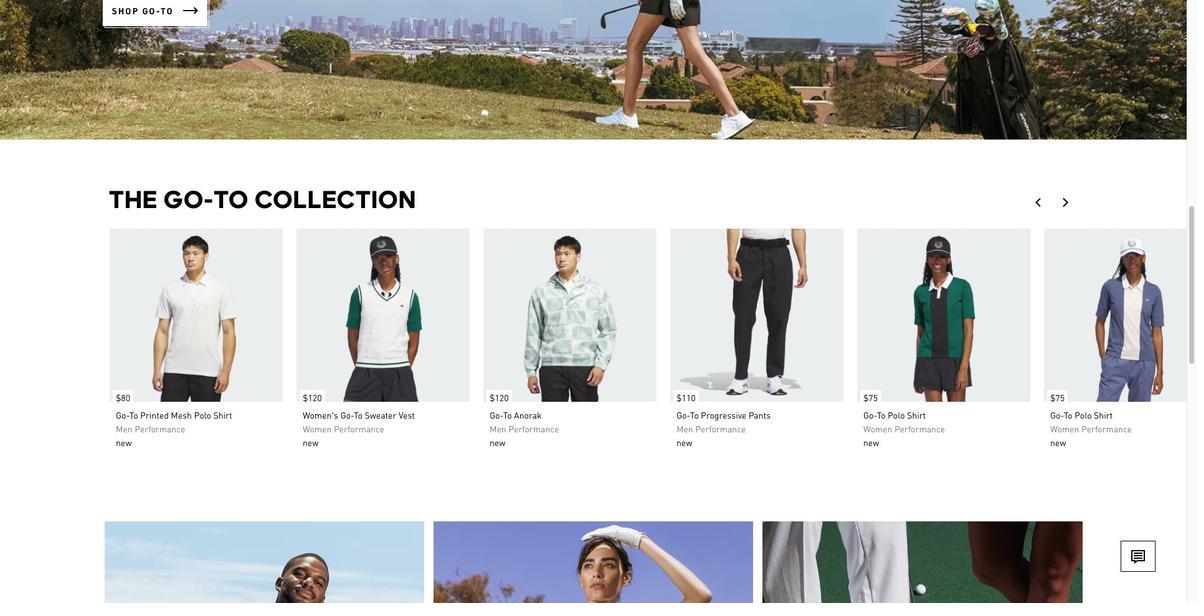 Task type: locate. For each thing, give the bounding box(es) containing it.
3 polo from the left
[[1075, 409, 1092, 420]]

0 horizontal spatial polo
[[194, 409, 211, 420]]

3 women from the left
[[1051, 423, 1080, 434]]

go-to printed mesh polo shirt image
[[110, 228, 283, 402]]

2 men from the left
[[490, 423, 507, 434]]

mesh
[[171, 409, 192, 420]]

2 horizontal spatial men
[[677, 423, 694, 434]]

4 new from the left
[[677, 437, 693, 448]]

new inside the "women's go-to sweater vest women performance new"
[[303, 437, 319, 448]]

anorak
[[514, 409, 542, 420]]

woman on golf course image
[[434, 521, 754, 603]]

go-
[[164, 184, 214, 214], [116, 409, 129, 420], [341, 409, 354, 420], [490, 409, 503, 420], [677, 409, 690, 420], [864, 409, 877, 420], [1051, 409, 1064, 420]]

0 horizontal spatial $120
[[303, 392, 322, 403]]

4 performance from the left
[[696, 423, 746, 434]]

2 $120 link from the left
[[484, 384, 512, 405]]

3 shirt from the left
[[1095, 409, 1113, 420]]

$120 link
[[297, 384, 325, 405], [484, 384, 512, 405]]

1 horizontal spatial go-to polo shirt image
[[1045, 228, 1197, 402]]

men
[[116, 423, 133, 434], [490, 423, 507, 434], [677, 423, 694, 434]]

3 performance from the left
[[509, 423, 559, 434]]

$120 link for women's
[[297, 384, 325, 405]]

1 horizontal spatial $120
[[490, 392, 509, 403]]

new inside go-to printed mesh polo shirt men performance new
[[116, 437, 132, 448]]

the
[[109, 184, 158, 214]]

2 new from the left
[[303, 437, 319, 448]]

0 horizontal spatial $75 link
[[858, 384, 881, 405]]

$110
[[677, 392, 696, 403]]

new inside the go-to progressive pants men performance new
[[677, 437, 693, 448]]

2 $120 from the left
[[490, 392, 509, 403]]

shirt
[[213, 409, 232, 420], [908, 409, 926, 420], [1095, 409, 1113, 420]]

3 men from the left
[[677, 423, 694, 434]]

go-to polo shirt image
[[858, 228, 1031, 402], [1045, 228, 1197, 402]]

go- inside go-to printed mesh polo shirt men performance new
[[116, 409, 129, 420]]

0 horizontal spatial men
[[116, 423, 133, 434]]

$75 link
[[858, 384, 881, 405], [1045, 384, 1068, 405]]

progressive
[[701, 409, 747, 420]]

2 horizontal spatial shirt
[[1095, 409, 1113, 420]]

0 horizontal spatial go-to polo shirt women performance new
[[864, 409, 946, 448]]

women
[[303, 423, 332, 434], [864, 423, 893, 434], [1051, 423, 1080, 434]]

new
[[116, 437, 132, 448], [303, 437, 319, 448], [490, 437, 506, 448], [677, 437, 693, 448], [864, 437, 880, 448], [1051, 437, 1067, 448]]

list
[[0, 228, 1197, 462]]

go- inside the "women's go-to sweater vest women performance new"
[[341, 409, 354, 420]]

performance
[[135, 423, 185, 434], [334, 423, 385, 434], [509, 423, 559, 434], [696, 423, 746, 434], [895, 423, 946, 434], [1082, 423, 1133, 434]]

shop go-to link
[[103, 0, 207, 26]]

go-to polo shirt women performance new
[[864, 409, 946, 448], [1051, 409, 1133, 448]]

1 $120 link from the left
[[297, 384, 325, 405]]

go-to anorak men performance new
[[490, 409, 559, 448]]

0 horizontal spatial $75
[[864, 392, 878, 403]]

2 performance from the left
[[334, 423, 385, 434]]

women's
[[303, 409, 338, 420]]

1 horizontal spatial $75 link
[[1045, 384, 1068, 405]]

$120 up go-to anorak men performance new
[[490, 392, 509, 403]]

polo for 2nd go-to polo shirt image from left
[[1075, 409, 1092, 420]]

1 horizontal spatial $75
[[1051, 392, 1065, 403]]

$75 link for first go-to polo shirt image
[[858, 384, 881, 405]]

$120 up women's
[[303, 392, 322, 403]]

collection
[[255, 184, 417, 214]]

men inside go-to anorak men performance new
[[490, 423, 507, 434]]

1 horizontal spatial go-to polo shirt women performance new
[[1051, 409, 1133, 448]]

1 new from the left
[[116, 437, 132, 448]]

go-to progressive pants men performance new
[[677, 409, 771, 448]]

1 horizontal spatial men
[[490, 423, 507, 434]]

men inside the go-to progressive pants men performance new
[[677, 423, 694, 434]]

1 horizontal spatial polo
[[888, 409, 905, 420]]

polo for first go-to polo shirt image
[[888, 409, 905, 420]]

1 horizontal spatial shirt
[[908, 409, 926, 420]]

women's go-to sweater vest women performance new
[[303, 409, 415, 448]]

1 polo from the left
[[194, 409, 211, 420]]

$110 link
[[671, 384, 699, 405]]

1 women from the left
[[303, 423, 332, 434]]

women for 2nd go-to polo shirt image from left
[[1051, 423, 1080, 434]]

0 horizontal spatial women
[[303, 423, 332, 434]]

1 performance from the left
[[135, 423, 185, 434]]

to
[[214, 184, 249, 214], [129, 409, 138, 420], [354, 409, 363, 420], [503, 409, 512, 420], [690, 409, 699, 420], [877, 409, 886, 420], [1064, 409, 1073, 420]]

$120 link up women's
[[297, 384, 325, 405]]

1 go-to polo shirt image from the left
[[858, 228, 1031, 402]]

go-
[[142, 5, 161, 16]]

0 horizontal spatial $120 link
[[297, 384, 325, 405]]

performance inside go-to anorak men performance new
[[509, 423, 559, 434]]

3 new from the left
[[490, 437, 506, 448]]

2 women from the left
[[864, 423, 893, 434]]

1 $75 link from the left
[[858, 384, 881, 405]]

0 horizontal spatial shirt
[[213, 409, 232, 420]]

2 horizontal spatial polo
[[1075, 409, 1092, 420]]

1 shirt from the left
[[213, 409, 232, 420]]

polo
[[194, 409, 211, 420], [888, 409, 905, 420], [1075, 409, 1092, 420]]

1 horizontal spatial $120 link
[[484, 384, 512, 405]]

go- inside go-to anorak men performance new
[[490, 409, 503, 420]]

$120 for women's
[[303, 392, 322, 403]]

1 $120 from the left
[[303, 392, 322, 403]]

to inside the "women's go-to sweater vest women performance new"
[[354, 409, 363, 420]]

1 men from the left
[[116, 423, 133, 434]]

performance inside the "women's go-to sweater vest women performance new"
[[334, 423, 385, 434]]

$75
[[864, 392, 878, 403], [1051, 392, 1065, 403]]

6 performance from the left
[[1082, 423, 1133, 434]]

2 polo from the left
[[888, 409, 905, 420]]

0 horizontal spatial go-to polo shirt image
[[858, 228, 1031, 402]]

$120 link up go-to anorak men performance new
[[484, 384, 512, 405]]

2 horizontal spatial women
[[1051, 423, 1080, 434]]

go-to progressive pants image
[[671, 228, 844, 402]]

shirt inside go-to printed mesh polo shirt men performance new
[[213, 409, 232, 420]]

2 $75 link from the left
[[1045, 384, 1068, 405]]

1 horizontal spatial women
[[864, 423, 893, 434]]

$120
[[303, 392, 322, 403], [490, 392, 509, 403]]



Task type: describe. For each thing, give the bounding box(es) containing it.
$120 for go-
[[490, 392, 509, 403]]

2 shirt from the left
[[908, 409, 926, 420]]

5 new from the left
[[864, 437, 880, 448]]

printed
[[140, 409, 169, 420]]

new inside go-to anorak men performance new
[[490, 437, 506, 448]]

women walks on golf course image
[[0, 0, 1187, 139]]

to
[[161, 5, 174, 16]]

to inside go-to anorak men performance new
[[503, 409, 512, 420]]

$75 link for 2nd go-to polo shirt image from left
[[1045, 384, 1068, 405]]

pants
[[749, 409, 771, 420]]

performance inside the go-to progressive pants men performance new
[[696, 423, 746, 434]]

performance inside go-to printed mesh polo shirt men performance new
[[135, 423, 185, 434]]

go- inside the go-to progressive pants men performance new
[[677, 409, 690, 420]]

women inside the "women's go-to sweater vest women performance new"
[[303, 423, 332, 434]]

6 new from the left
[[1051, 437, 1067, 448]]

go-to anorak image
[[484, 228, 657, 402]]

man with golf bag image
[[104, 521, 424, 603]]

go-to printed mesh polo shirt men performance new
[[116, 409, 232, 448]]

shop
[[112, 5, 139, 16]]

1 go-to polo shirt women performance new from the left
[[864, 409, 946, 448]]

1 $75 from the left
[[864, 392, 878, 403]]

content card with link image
[[763, 521, 1083, 603]]

2 go-to polo shirt women performance new from the left
[[1051, 409, 1133, 448]]

sweater
[[365, 409, 397, 420]]

men inside go-to printed mesh polo shirt men performance new
[[116, 423, 133, 434]]

vest
[[399, 409, 415, 420]]

to inside the go-to progressive pants men performance new
[[690, 409, 699, 420]]

polo inside go-to printed mesh polo shirt men performance new
[[194, 409, 211, 420]]

women's go-to sweater vest image
[[297, 228, 470, 402]]

shop go-to
[[112, 5, 174, 16]]

$80 link
[[110, 384, 133, 405]]

2 go-to polo shirt image from the left
[[1045, 228, 1197, 402]]

the go-to collection
[[109, 184, 417, 214]]

2 $75 from the left
[[1051, 392, 1065, 403]]

list containing $80
[[0, 228, 1197, 462]]

women for first go-to polo shirt image
[[864, 423, 893, 434]]

$80
[[116, 392, 130, 403]]

5 performance from the left
[[895, 423, 946, 434]]

$120 link for go-
[[484, 384, 512, 405]]

to inside go-to printed mesh polo shirt men performance new
[[129, 409, 138, 420]]



Task type: vqa. For each thing, say whether or not it's contained in the screenshot.
first the 20 from the right
no



